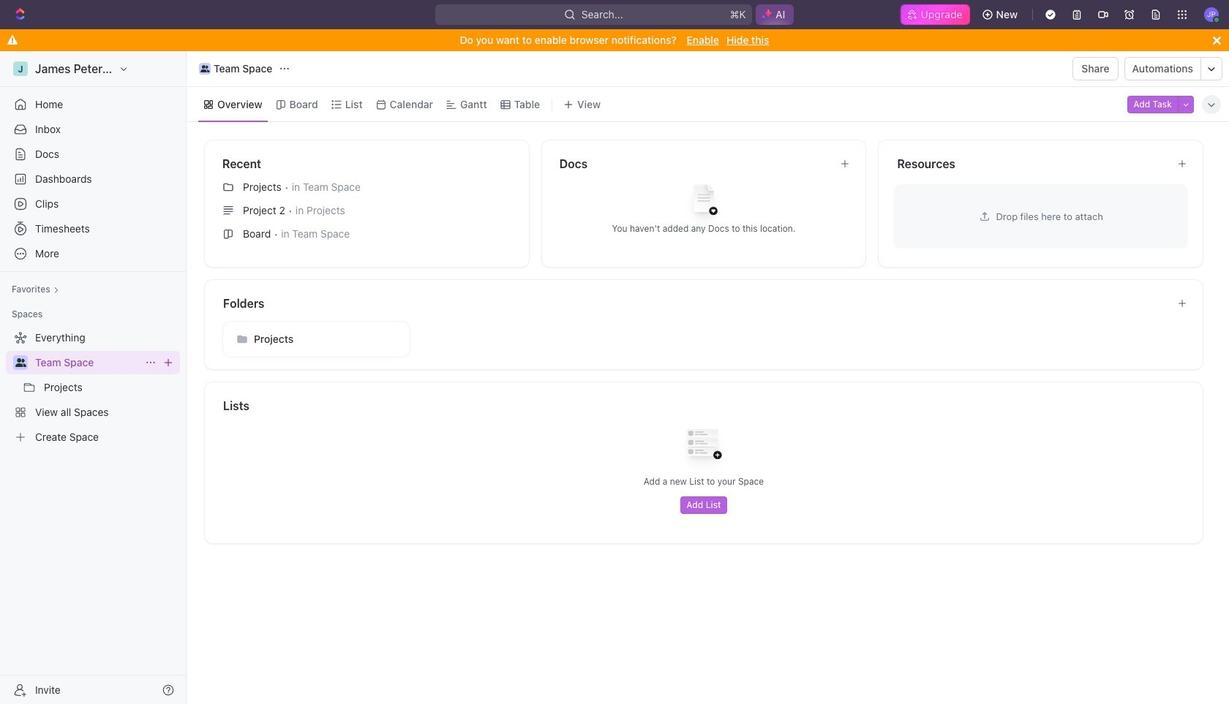 Task type: locate. For each thing, give the bounding box(es) containing it.
no most used docs image
[[675, 173, 734, 232]]

user group image
[[200, 65, 210, 72]]

no lists icon. image
[[675, 418, 734, 477]]

tree inside sidebar navigation
[[6, 327, 180, 449]]

james peterson's workspace, , element
[[13, 61, 28, 76]]

tree
[[6, 327, 180, 449]]



Task type: vqa. For each thing, say whether or not it's contained in the screenshot.
tree in 'Sidebar' navigation
yes



Task type: describe. For each thing, give the bounding box(es) containing it.
user group image
[[15, 359, 26, 368]]

sidebar navigation
[[0, 51, 190, 705]]



